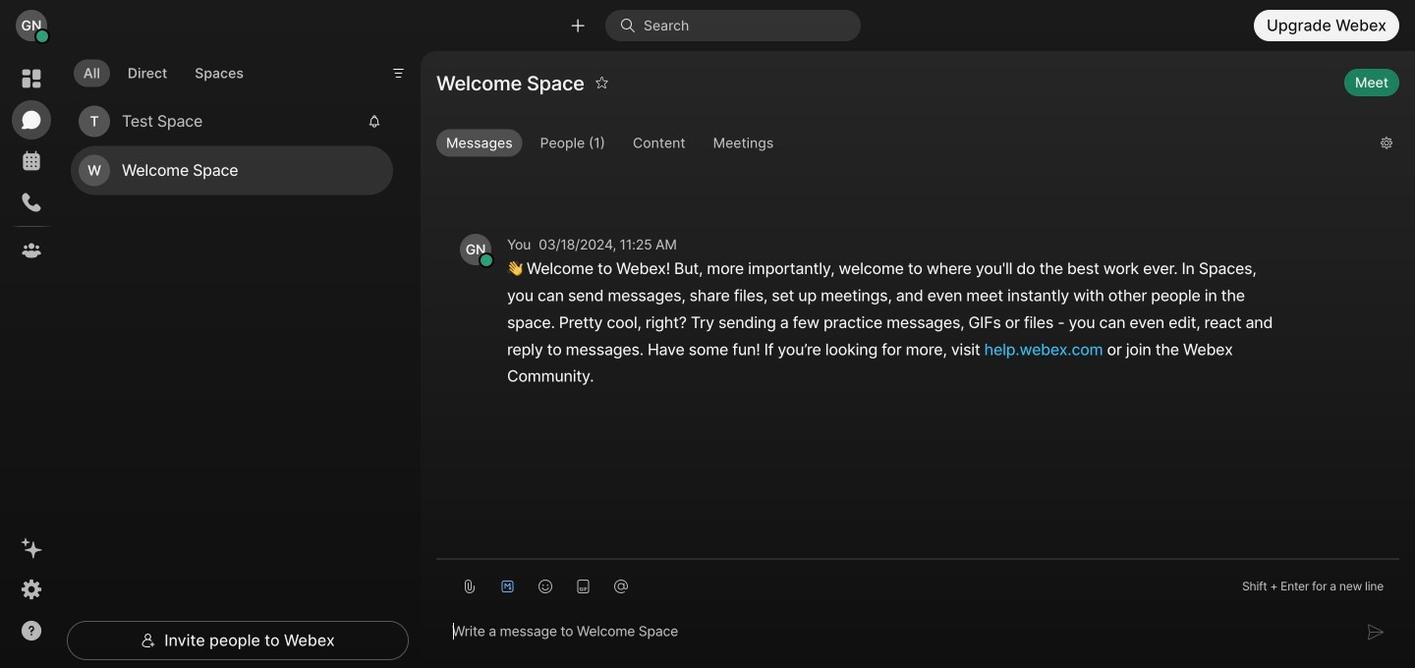 Task type: describe. For each thing, give the bounding box(es) containing it.
message composer toolbar element
[[436, 560, 1399, 605]]

test space, you will be notified of all new messages in this space list item
[[71, 97, 393, 146]]



Task type: vqa. For each thing, say whether or not it's contained in the screenshot.
General TAB
no



Task type: locate. For each thing, give the bounding box(es) containing it.
webex tab list
[[12, 59, 51, 270]]

navigation
[[0, 51, 63, 668]]

tab list
[[69, 47, 258, 93]]

you will be notified of all new messages in this space image
[[368, 115, 381, 128]]

welcome space list item
[[71, 146, 393, 195]]

group
[[436, 129, 1365, 161]]



